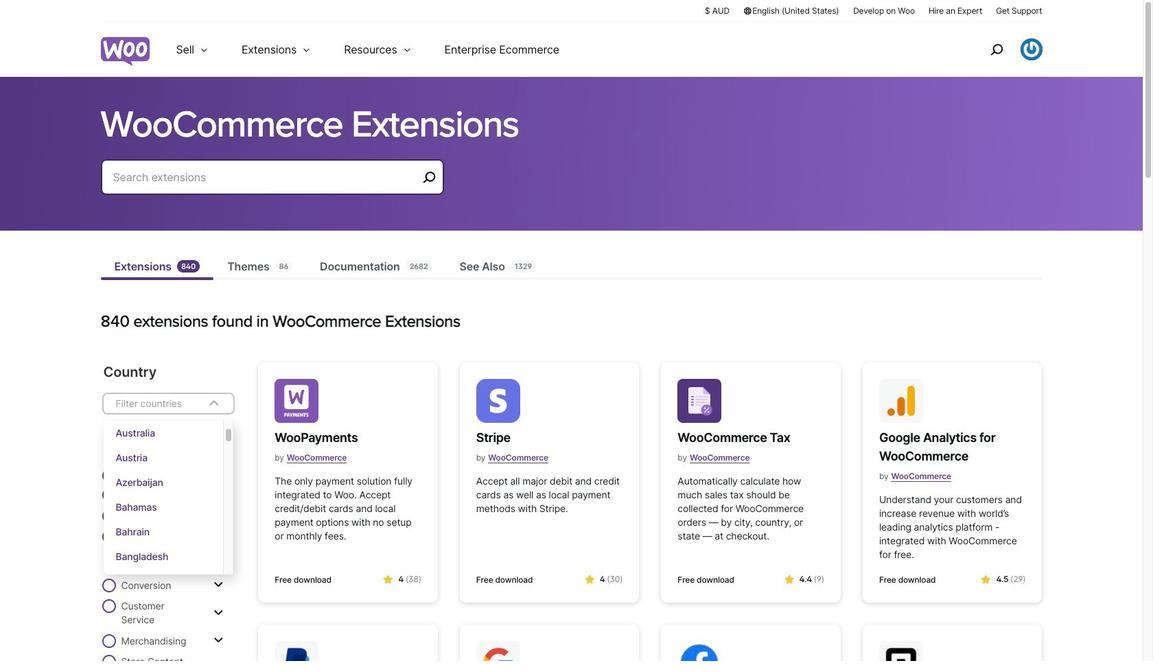 Task type: describe. For each thing, give the bounding box(es) containing it.
search image
[[986, 38, 1008, 60]]

7 option from the top
[[103, 569, 223, 594]]

6 option from the top
[[103, 545, 223, 569]]

5 option from the top
[[103, 520, 223, 545]]

open account menu image
[[1021, 38, 1043, 60]]

3 show subcategories image from the top
[[214, 635, 223, 646]]

service navigation menu element
[[961, 27, 1043, 72]]



Task type: locate. For each thing, give the bounding box(es) containing it.
1 show subcategories image from the top
[[214, 510, 223, 521]]

2 option from the top
[[103, 446, 223, 470]]

2 show subcategories image from the top
[[214, 580, 223, 591]]

Filter countries field
[[102, 393, 235, 594], [114, 395, 197, 413]]

Search extensions search field
[[113, 168, 418, 187]]

None search field
[[101, 159, 444, 212]]

2 vertical spatial show subcategories image
[[214, 635, 223, 646]]

2 show subcategories image from the top
[[214, 608, 223, 619]]

1 option from the top
[[103, 421, 223, 446]]

3 option from the top
[[103, 470, 223, 495]]

0 vertical spatial show subcategories image
[[214, 510, 223, 521]]

1 vertical spatial show subcategories image
[[214, 608, 223, 619]]

4 option from the top
[[103, 495, 223, 520]]

1 vertical spatial show subcategories image
[[214, 580, 223, 591]]

show subcategories image
[[214, 510, 223, 521], [214, 580, 223, 591]]

option
[[103, 421, 223, 446], [103, 446, 223, 470], [103, 470, 223, 495], [103, 495, 223, 520], [103, 520, 223, 545], [103, 545, 223, 569], [103, 569, 223, 594]]

1 show subcategories image from the top
[[214, 545, 223, 556]]

0 vertical spatial show subcategories image
[[214, 545, 223, 556]]

show subcategories image
[[214, 545, 223, 556], [214, 608, 223, 619], [214, 635, 223, 646]]

angle down image
[[206, 396, 223, 412]]

list box
[[103, 421, 234, 594]]



Task type: vqa. For each thing, say whether or not it's contained in the screenshot.
2nd Show subcategories image from the top of the page
yes



